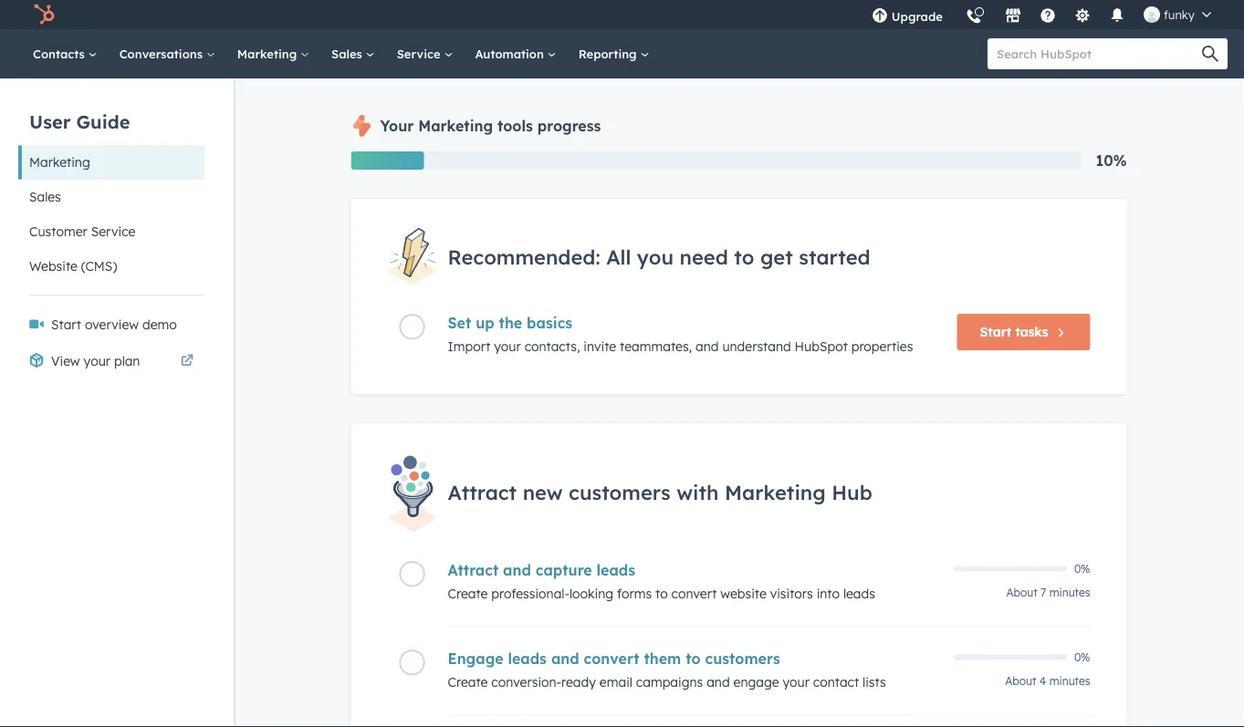 Task type: vqa. For each thing, say whether or not it's contained in the screenshot.
the bottom Create
yes



Task type: describe. For each thing, give the bounding box(es) containing it.
recommended:
[[448, 244, 601, 269]]

engage leads and convert them to customers create conversion-ready email campaigns and engage your contact lists
[[448, 650, 887, 690]]

0% for attract and capture leads
[[1075, 563, 1091, 576]]

upgrade image
[[872, 8, 889, 25]]

0% for engage leads and convert them to customers
[[1075, 651, 1091, 665]]

tools
[[498, 117, 533, 135]]

all
[[607, 244, 632, 269]]

reporting link
[[568, 29, 661, 79]]

marketing right your
[[419, 117, 493, 135]]

your marketing tools progress
[[380, 117, 601, 135]]

view your plan link
[[18, 343, 205, 380]]

start overview demo link
[[18, 307, 205, 343]]

into
[[817, 586, 840, 602]]

forms
[[617, 586, 652, 602]]

leads inside engage leads and convert them to customers create conversion-ready email campaigns and engage your contact lists
[[508, 650, 547, 668]]

start for start tasks
[[981, 324, 1012, 340]]

properties
[[852, 339, 914, 355]]

hub
[[832, 480, 873, 505]]

reporting
[[579, 46, 641, 61]]

professional-
[[492, 586, 570, 602]]

contacts,
[[525, 339, 580, 355]]

marketing inside button
[[29, 154, 90, 170]]

customer service button
[[18, 215, 205, 249]]

search button
[[1194, 38, 1229, 69]]

upgrade
[[892, 9, 943, 24]]

hubspot link
[[22, 4, 69, 26]]

import
[[448, 339, 491, 355]]

sales link
[[321, 29, 386, 79]]

get
[[761, 244, 794, 269]]

help image
[[1040, 8, 1057, 25]]

service inside button
[[91, 224, 136, 240]]

about 4 minutes
[[1006, 675, 1091, 688]]

calling icon image
[[966, 9, 983, 26]]

visitors
[[771, 586, 814, 602]]

minutes for attract and capture leads
[[1050, 586, 1091, 600]]

marketing left hub
[[725, 480, 826, 505]]

teammates,
[[620, 339, 692, 355]]

customer service
[[29, 224, 136, 240]]

sales inside button
[[29, 189, 61, 205]]

link opens in a new window image
[[181, 355, 194, 368]]

conversion-
[[492, 675, 562, 690]]

tasks
[[1016, 324, 1049, 340]]

7
[[1041, 586, 1047, 600]]

website (cms)
[[29, 258, 117, 274]]

website
[[29, 258, 78, 274]]

attract new customers with marketing hub
[[448, 480, 873, 505]]

your
[[380, 117, 414, 135]]

marketplaces button
[[995, 0, 1033, 29]]

view
[[51, 353, 80, 369]]

Search HubSpot search field
[[988, 38, 1212, 69]]

and inside the set up the basics import your contacts, invite teammates, and understand hubspot properties
[[696, 339, 719, 355]]

engage
[[448, 650, 504, 668]]

view your plan
[[51, 353, 140, 369]]

capture
[[536, 561, 593, 580]]

contact
[[814, 675, 860, 690]]

start tasks button
[[958, 314, 1091, 351]]

them
[[644, 650, 682, 668]]

up
[[476, 314, 495, 333]]

sales button
[[18, 180, 205, 215]]

set
[[448, 314, 472, 333]]

engage
[[734, 675, 780, 690]]

funky button
[[1133, 0, 1223, 29]]

plan
[[114, 353, 140, 369]]

set up the basics button
[[448, 314, 943, 333]]

service link
[[386, 29, 464, 79]]

ready
[[562, 675, 596, 690]]

create inside attract and capture leads create professional-looking forms to convert website visitors into leads
[[448, 586, 488, 602]]

user guide
[[29, 110, 130, 133]]

hubspot image
[[33, 4, 55, 26]]

invite
[[584, 339, 617, 355]]

lists
[[863, 675, 887, 690]]

your marketing tools progress progress bar
[[351, 152, 424, 170]]

search image
[[1203, 46, 1219, 62]]

convert inside attract and capture leads create professional-looking forms to convert website visitors into leads
[[672, 586, 717, 602]]

user
[[29, 110, 71, 133]]



Task type: locate. For each thing, give the bounding box(es) containing it.
to right "forms"
[[656, 586, 668, 602]]

leads up conversion- at the bottom left of the page
[[508, 650, 547, 668]]

0 vertical spatial sales
[[332, 46, 366, 61]]

attract for attract and capture leads create professional-looking forms to convert website visitors into leads
[[448, 561, 499, 580]]

conversations link
[[108, 29, 226, 79]]

1 horizontal spatial to
[[686, 650, 701, 668]]

funky
[[1165, 7, 1196, 22]]

0 horizontal spatial to
[[656, 586, 668, 602]]

menu
[[861, 0, 1223, 36]]

you
[[637, 244, 674, 269]]

and down set up the basics button
[[696, 339, 719, 355]]

(cms)
[[81, 258, 117, 274]]

0 vertical spatial service
[[397, 46, 444, 61]]

attract for attract new customers with marketing hub
[[448, 480, 517, 505]]

campaigns
[[637, 675, 704, 690]]

understand
[[723, 339, 792, 355]]

start overview demo
[[51, 317, 177, 333]]

minutes right 4
[[1050, 675, 1091, 688]]

your inside engage leads and convert them to customers create conversion-ready email campaigns and engage your contact lists
[[783, 675, 810, 690]]

notifications image
[[1110, 8, 1126, 25]]

contacts
[[33, 46, 88, 61]]

1 vertical spatial leads
[[844, 586, 876, 602]]

to left 'get'
[[735, 244, 755, 269]]

0 horizontal spatial service
[[91, 224, 136, 240]]

attract
[[448, 480, 517, 505], [448, 561, 499, 580]]

1 vertical spatial convert
[[584, 650, 640, 668]]

0 horizontal spatial sales
[[29, 189, 61, 205]]

funky town image
[[1144, 6, 1161, 23]]

1 vertical spatial create
[[448, 675, 488, 690]]

about for attract and capture leads
[[1007, 586, 1038, 600]]

website
[[721, 586, 767, 602]]

progress
[[538, 117, 601, 135]]

1 horizontal spatial sales
[[332, 46, 366, 61]]

0 vertical spatial about
[[1007, 586, 1038, 600]]

to inside attract and capture leads create professional-looking forms to convert website visitors into leads
[[656, 586, 668, 602]]

leads
[[597, 561, 636, 580], [844, 586, 876, 602], [508, 650, 547, 668]]

convert down 'attract and capture leads' button
[[672, 586, 717, 602]]

to right the them
[[686, 650, 701, 668]]

service
[[397, 46, 444, 61], [91, 224, 136, 240]]

1 vertical spatial 0%
[[1075, 651, 1091, 665]]

2 horizontal spatial leads
[[844, 586, 876, 602]]

1 vertical spatial service
[[91, 224, 136, 240]]

0 horizontal spatial convert
[[584, 650, 640, 668]]

your inside the set up the basics import your contacts, invite teammates, and understand hubspot properties
[[494, 339, 521, 355]]

1 vertical spatial to
[[656, 586, 668, 602]]

guide
[[76, 110, 130, 133]]

0 vertical spatial 0%
[[1075, 563, 1091, 576]]

customers right new
[[569, 480, 671, 505]]

2 horizontal spatial your
[[783, 675, 810, 690]]

automation
[[475, 46, 548, 61]]

customer
[[29, 224, 87, 240]]

and inside attract and capture leads create professional-looking forms to convert website visitors into leads
[[503, 561, 531, 580]]

1 minutes from the top
[[1050, 586, 1091, 600]]

settings image
[[1075, 8, 1091, 25]]

calling icon button
[[959, 2, 990, 29]]

2 minutes from the top
[[1050, 675, 1091, 688]]

start for start overview demo
[[51, 317, 81, 333]]

email
[[600, 675, 633, 690]]

2 0% from the top
[[1075, 651, 1091, 665]]

sales right marketing link
[[332, 46, 366, 61]]

2 vertical spatial to
[[686, 650, 701, 668]]

1 horizontal spatial customers
[[706, 650, 781, 668]]

0% up about 7 minutes
[[1075, 563, 1091, 576]]

4
[[1040, 675, 1047, 688]]

website (cms) button
[[18, 249, 205, 284]]

0 horizontal spatial your
[[84, 353, 111, 369]]

attract and capture leads create professional-looking forms to convert website visitors into leads
[[448, 561, 876, 602]]

recommended: all you need to get started
[[448, 244, 871, 269]]

and down engage leads and convert them to customers button
[[707, 675, 730, 690]]

about left '7'
[[1007, 586, 1038, 600]]

1 horizontal spatial start
[[981, 324, 1012, 340]]

your
[[494, 339, 521, 355], [84, 353, 111, 369], [783, 675, 810, 690]]

1 horizontal spatial service
[[397, 46, 444, 61]]

and up professional-
[[503, 561, 531, 580]]

service right sales "link"
[[397, 46, 444, 61]]

customers
[[569, 480, 671, 505], [706, 650, 781, 668]]

start tasks
[[981, 324, 1049, 340]]

your right the "engage"
[[783, 675, 810, 690]]

1 horizontal spatial leads
[[597, 561, 636, 580]]

marketing left sales "link"
[[237, 46, 301, 61]]

about left 4
[[1006, 675, 1037, 688]]

sales up customer
[[29, 189, 61, 205]]

service down sales button
[[91, 224, 136, 240]]

customers up the "engage"
[[706, 650, 781, 668]]

menu containing funky
[[861, 0, 1223, 36]]

conversations
[[119, 46, 206, 61]]

0 vertical spatial customers
[[569, 480, 671, 505]]

marketplaces image
[[1006, 8, 1022, 25]]

attract up professional-
[[448, 561, 499, 580]]

settings link
[[1064, 0, 1102, 29]]

and up ready
[[552, 650, 580, 668]]

0 vertical spatial create
[[448, 586, 488, 602]]

0 horizontal spatial customers
[[569, 480, 671, 505]]

customers inside engage leads and convert them to customers create conversion-ready email campaigns and engage your contact lists
[[706, 650, 781, 668]]

convert
[[672, 586, 717, 602], [584, 650, 640, 668]]

0 horizontal spatial leads
[[508, 650, 547, 668]]

convert up email
[[584, 650, 640, 668]]

1 vertical spatial sales
[[29, 189, 61, 205]]

create inside engage leads and convert them to customers create conversion-ready email campaigns and engage your contact lists
[[448, 675, 488, 690]]

started
[[799, 244, 871, 269]]

attract and capture leads button
[[448, 561, 943, 580]]

marketing link
[[226, 29, 321, 79]]

2 vertical spatial leads
[[508, 650, 547, 668]]

create down engage on the bottom of page
[[448, 675, 488, 690]]

1 vertical spatial about
[[1006, 675, 1037, 688]]

1 vertical spatial minutes
[[1050, 675, 1091, 688]]

to
[[735, 244, 755, 269], [656, 586, 668, 602], [686, 650, 701, 668]]

new
[[523, 480, 563, 505]]

sales
[[332, 46, 366, 61], [29, 189, 61, 205]]

sales inside "link"
[[332, 46, 366, 61]]

0 vertical spatial leads
[[597, 561, 636, 580]]

1 attract from the top
[[448, 480, 517, 505]]

engage leads and convert them to customers button
[[448, 650, 943, 668]]

about
[[1007, 586, 1038, 600], [1006, 675, 1037, 688]]

automation link
[[464, 29, 568, 79]]

minutes for engage leads and convert them to customers
[[1050, 675, 1091, 688]]

about for engage leads and convert them to customers
[[1006, 675, 1037, 688]]

0 vertical spatial to
[[735, 244, 755, 269]]

contacts link
[[22, 29, 108, 79]]

user guide views element
[[18, 79, 205, 284]]

0%
[[1075, 563, 1091, 576], [1075, 651, 1091, 665]]

attract inside attract and capture leads create professional-looking forms to convert website visitors into leads
[[448, 561, 499, 580]]

about 7 minutes
[[1007, 586, 1091, 600]]

1 horizontal spatial your
[[494, 339, 521, 355]]

0 vertical spatial convert
[[672, 586, 717, 602]]

demo
[[142, 317, 177, 333]]

your left 'plan'
[[84, 353, 111, 369]]

with
[[677, 480, 719, 505]]

0 vertical spatial attract
[[448, 480, 517, 505]]

0 vertical spatial minutes
[[1050, 586, 1091, 600]]

marketing
[[237, 46, 301, 61], [419, 117, 493, 135], [29, 154, 90, 170], [725, 480, 826, 505]]

to inside engage leads and convert them to customers create conversion-ready email campaigns and engage your contact lists
[[686, 650, 701, 668]]

attract left new
[[448, 480, 517, 505]]

start inside start tasks button
[[981, 324, 1012, 340]]

need
[[680, 244, 729, 269]]

1 vertical spatial customers
[[706, 650, 781, 668]]

basics
[[527, 314, 573, 333]]

1 create from the top
[[448, 586, 488, 602]]

2 create from the top
[[448, 675, 488, 690]]

marketing down user
[[29, 154, 90, 170]]

minutes right '7'
[[1050, 586, 1091, 600]]

start inside start overview demo link
[[51, 317, 81, 333]]

leads right into at the bottom right
[[844, 586, 876, 602]]

1 vertical spatial attract
[[448, 561, 499, 580]]

and
[[696, 339, 719, 355], [503, 561, 531, 580], [552, 650, 580, 668], [707, 675, 730, 690]]

0% up about 4 minutes
[[1075, 651, 1091, 665]]

minutes
[[1050, 586, 1091, 600], [1050, 675, 1091, 688]]

2 horizontal spatial to
[[735, 244, 755, 269]]

your down the
[[494, 339, 521, 355]]

10%
[[1097, 152, 1128, 170]]

create left professional-
[[448, 586, 488, 602]]

notifications button
[[1102, 0, 1133, 29]]

0 horizontal spatial start
[[51, 317, 81, 333]]

marketing button
[[18, 145, 205, 180]]

the
[[499, 314, 523, 333]]

2 attract from the top
[[448, 561, 499, 580]]

start up view at left
[[51, 317, 81, 333]]

start left "tasks"
[[981, 324, 1012, 340]]

convert inside engage leads and convert them to customers create conversion-ready email campaigns and engage your contact lists
[[584, 650, 640, 668]]

link opens in a new window image
[[181, 351, 194, 373]]

help button
[[1033, 0, 1064, 29]]

overview
[[85, 317, 139, 333]]

hubspot
[[795, 339, 848, 355]]

leads up "forms"
[[597, 561, 636, 580]]

set up the basics import your contacts, invite teammates, and understand hubspot properties
[[448, 314, 914, 355]]

1 0% from the top
[[1075, 563, 1091, 576]]

looking
[[570, 586, 614, 602]]

1 horizontal spatial convert
[[672, 586, 717, 602]]



